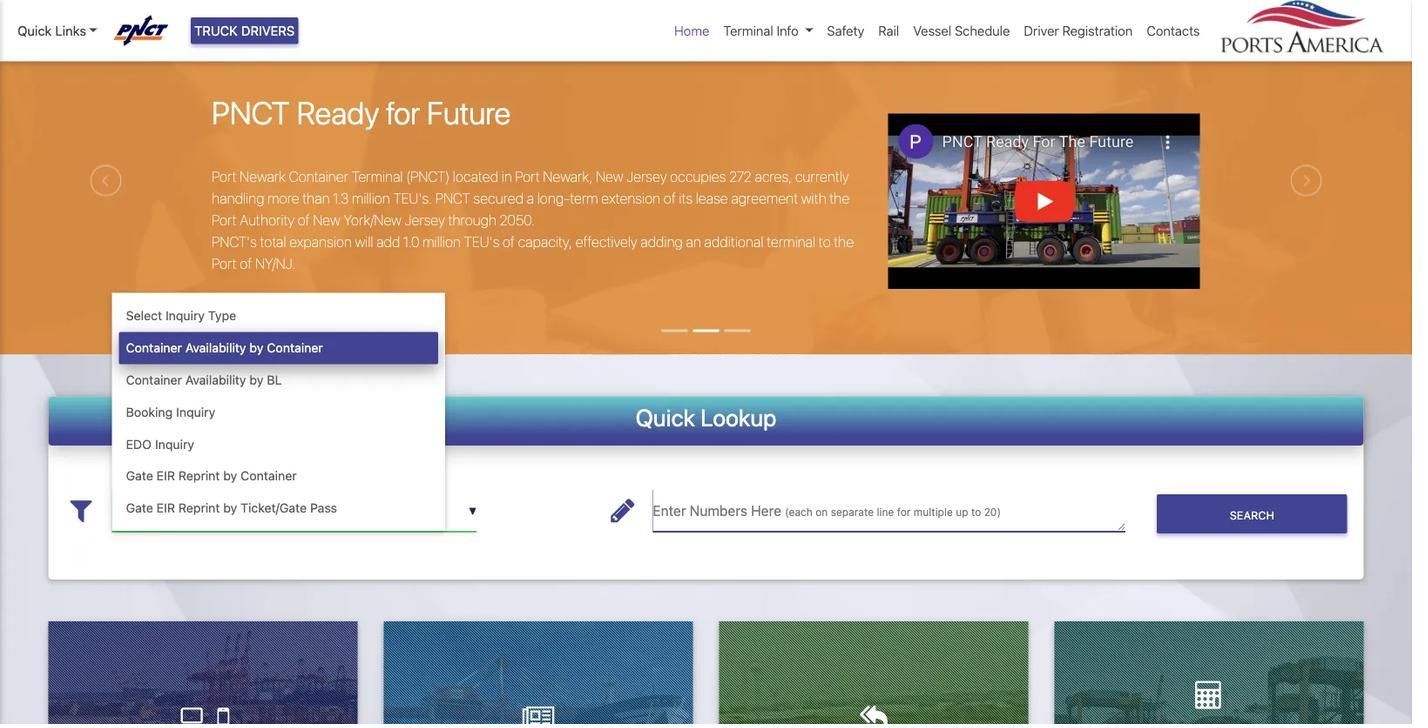 Task type: vqa. For each thing, say whether or not it's contained in the screenshot.
the rightmost Income
no



Task type: describe. For each thing, give the bounding box(es) containing it.
agreement
[[731, 191, 798, 207]]

terminal
[[767, 234, 816, 251]]

by down gate eir reprint by container
[[223, 501, 237, 516]]

container availability by bl
[[126, 373, 282, 388]]

in
[[502, 169, 512, 186]]

quick links link
[[17, 21, 97, 40]]

with
[[801, 191, 826, 207]]

multiple
[[914, 507, 953, 519]]

bl
[[267, 373, 282, 388]]

additional
[[704, 234, 764, 251]]

pnct ready for future image
[[0, 7, 1412, 453]]

numbers
[[690, 504, 747, 520]]

contacts link
[[1140, 14, 1207, 47]]

enter
[[653, 504, 686, 520]]

extension
[[601, 191, 660, 207]]

home link
[[667, 14, 716, 47]]

driver registration
[[1024, 23, 1133, 38]]

teu's.
[[393, 191, 432, 207]]

inquiry for edo
[[155, 437, 194, 452]]

home
[[674, 23, 710, 38]]

newark,
[[543, 169, 593, 186]]

lookup
[[700, 404, 777, 432]]

gate eir reprint by ticket/gate pass
[[126, 501, 337, 516]]

1 horizontal spatial terminal
[[723, 23, 773, 38]]

container up booking
[[126, 373, 182, 388]]

2050.
[[500, 213, 535, 229]]

by up container availability by bl on the bottom left
[[250, 341, 264, 356]]

handling
[[212, 191, 264, 207]]

of down than
[[298, 213, 310, 229]]

currently
[[795, 169, 849, 186]]

quick for quick lookup
[[636, 404, 695, 432]]

teu's
[[464, 234, 499, 251]]

here
[[751, 504, 781, 520]]

0 horizontal spatial million
[[352, 191, 390, 207]]

availability for container
[[185, 341, 246, 356]]

truck
[[194, 23, 238, 38]]

booking inquiry
[[126, 405, 215, 420]]

search button
[[1157, 495, 1347, 535]]

gate for gate eir reprint by ticket/gate pass
[[126, 501, 153, 516]]

long-
[[537, 191, 570, 207]]

1 horizontal spatial new
[[596, 169, 623, 186]]

0 vertical spatial pnct
[[212, 94, 290, 131]]

enter numbers here (each on separate line for multiple up to 20)
[[653, 504, 1001, 520]]

truck drivers
[[194, 23, 295, 38]]

272
[[729, 169, 752, 186]]

(each
[[785, 507, 813, 519]]

port up the pnct's
[[212, 213, 237, 229]]

safety link
[[820, 14, 871, 47]]

0 horizontal spatial new
[[313, 213, 340, 229]]

more
[[268, 191, 299, 207]]

terminal inside port newark container terminal (pnct) located in port newark, new jersey occupies 272 acres, currently handling more than 1.3 million teu's.                                 pnct secured a long-term extension of its lease agreement with the port authority of new york/new jersey through 2050. pnct's total expansion will add 1.0 million teu's of capacity,                                 effectively adding an additional terminal to the port of ny/nj.
[[352, 169, 403, 186]]

select
[[126, 309, 162, 324]]

1.0
[[403, 234, 419, 251]]

1 vertical spatial the
[[834, 234, 854, 251]]

pnct ready for future
[[212, 94, 511, 131]]

through
[[448, 213, 497, 229]]

1 vertical spatial million
[[423, 234, 461, 251]]

lease
[[696, 191, 728, 207]]

vessel
[[913, 23, 952, 38]]

by up gate eir reprint by ticket/gate pass
[[223, 469, 237, 484]]

links
[[55, 23, 86, 38]]

reprint for container
[[178, 469, 220, 484]]

expansion
[[289, 234, 352, 251]]

a
[[527, 191, 534, 207]]

ny/nj.
[[255, 256, 295, 273]]

occupies
[[670, 169, 726, 186]]

port up the handling
[[212, 169, 237, 186]]

schedule
[[955, 23, 1010, 38]]

an
[[686, 234, 701, 251]]

edo
[[126, 437, 152, 452]]

add
[[376, 234, 400, 251]]

ticket/gate
[[241, 501, 307, 516]]

term
[[570, 191, 598, 207]]

line
[[877, 507, 894, 519]]

registration
[[1062, 23, 1133, 38]]

port newark container terminal (pnct) located in port newark, new jersey occupies 272 acres, currently handling more than 1.3 million teu's.                                 pnct secured a long-term extension of its lease agreement with the port authority of new york/new jersey through 2050. pnct's total expansion will add 1.0 million teu's of capacity,                                 effectively adding an additional terminal to the port of ny/nj.
[[212, 169, 854, 273]]

eir for gate eir reprint by container
[[157, 469, 175, 484]]

port right in on the left
[[515, 169, 540, 186]]

1.3
[[333, 191, 349, 207]]

of left its
[[664, 191, 676, 207]]

than
[[302, 191, 330, 207]]

(pnct)
[[406, 169, 450, 186]]



Task type: locate. For each thing, give the bounding box(es) containing it.
safety
[[827, 23, 865, 38]]

booking
[[126, 405, 173, 420]]

2 reprint from the top
[[178, 501, 220, 516]]

quick links
[[17, 23, 86, 38]]

terminal
[[723, 23, 773, 38], [352, 169, 403, 186]]

for right line
[[897, 507, 911, 519]]

quick left links
[[17, 23, 52, 38]]

to right terminal
[[819, 234, 831, 251]]

ready
[[297, 94, 379, 131]]

0 vertical spatial reprint
[[178, 469, 220, 484]]

2 availability from the top
[[185, 373, 246, 388]]

2 vertical spatial inquiry
[[155, 437, 194, 452]]

pnct inside port newark container terminal (pnct) located in port newark, new jersey occupies 272 acres, currently handling more than 1.3 million teu's.                                 pnct secured a long-term extension of its lease agreement with the port authority of new york/new jersey through 2050. pnct's total expansion will add 1.0 million teu's of capacity,                                 effectively adding an additional terminal to the port of ny/nj.
[[435, 191, 470, 207]]

terminal info link
[[716, 14, 820, 47]]

driver
[[1024, 23, 1059, 38]]

1 gate from the top
[[126, 469, 153, 484]]

0 horizontal spatial to
[[819, 234, 831, 251]]

1 horizontal spatial jersey
[[627, 169, 667, 186]]

1 vertical spatial inquiry
[[176, 405, 215, 420]]

None text field
[[112, 490, 477, 533], [653, 490, 1126, 533], [112, 490, 477, 533], [653, 490, 1126, 533]]

million up york/new
[[352, 191, 390, 207]]

availability down container availability by container
[[185, 373, 246, 388]]

for right ready
[[386, 94, 420, 131]]

jersey up "extension"
[[627, 169, 667, 186]]

2 gate from the top
[[126, 501, 153, 516]]

contacts
[[1147, 23, 1200, 38]]

port down the pnct's
[[212, 256, 237, 273]]

0 vertical spatial the
[[830, 191, 850, 207]]

mobile image
[[217, 705, 229, 725]]

eir
[[157, 469, 175, 484], [157, 501, 175, 516]]

gate for gate eir reprint by container
[[126, 469, 153, 484]]

reprint for ticket/gate
[[178, 501, 220, 516]]

0 vertical spatial jersey
[[627, 169, 667, 186]]

terminal left info
[[723, 23, 773, 38]]

total
[[260, 234, 286, 251]]

port
[[212, 169, 237, 186], [515, 169, 540, 186], [212, 213, 237, 229], [212, 256, 237, 273]]

1 horizontal spatial to
[[971, 507, 981, 519]]

1 vertical spatial reprint
[[178, 501, 220, 516]]

eir down edo inquiry on the bottom of the page
[[157, 469, 175, 484]]

inquiry for booking
[[176, 405, 215, 420]]

future
[[427, 94, 511, 131]]

of down the pnct's
[[240, 256, 252, 273]]

pnct up newark in the top of the page
[[212, 94, 290, 131]]

vessel schedule link
[[906, 14, 1017, 47]]

type
[[208, 309, 236, 324]]

for
[[386, 94, 420, 131], [897, 507, 911, 519]]

reprint up gate eir reprint by ticket/gate pass
[[178, 469, 220, 484]]

container availability by container
[[126, 341, 323, 356]]

truck drivers link
[[191, 17, 298, 44]]

container inside port newark container terminal (pnct) located in port newark, new jersey occupies 272 acres, currently handling more than 1.3 million teu's.                                 pnct secured a long-term extension of its lease agreement with the port authority of new york/new jersey through 2050. pnct's total expansion will add 1.0 million teu's of capacity,                                 effectively adding an additional terminal to the port of ny/nj.
[[289, 169, 349, 186]]

rail link
[[871, 14, 906, 47]]

authority
[[240, 213, 294, 229]]

1 horizontal spatial million
[[423, 234, 461, 251]]

▼
[[469, 506, 477, 518]]

info
[[777, 23, 799, 38]]

new up expansion
[[313, 213, 340, 229]]

0 vertical spatial new
[[596, 169, 623, 186]]

its
[[679, 191, 693, 207]]

quick lookup
[[636, 404, 777, 432]]

effectively
[[575, 234, 637, 251]]

terminal up teu's.
[[352, 169, 403, 186]]

to right up
[[971, 507, 981, 519]]

0 horizontal spatial quick
[[17, 23, 52, 38]]

0 vertical spatial availability
[[185, 341, 246, 356]]

availability for bl
[[185, 373, 246, 388]]

on
[[816, 507, 828, 519]]

for inside enter numbers here (each on separate line for multiple up to 20)
[[897, 507, 911, 519]]

located
[[453, 169, 498, 186]]

york/new
[[344, 213, 401, 229]]

availability
[[185, 341, 246, 356], [185, 373, 246, 388]]

jersey
[[627, 169, 667, 186], [405, 213, 445, 229]]

container up ticket/gate
[[241, 469, 297, 484]]

reprint down gate eir reprint by container
[[178, 501, 220, 516]]

container down select
[[126, 341, 182, 356]]

0 horizontal spatial terminal
[[352, 169, 403, 186]]

gate
[[126, 469, 153, 484], [126, 501, 153, 516]]

0 horizontal spatial pnct
[[212, 94, 290, 131]]

adding
[[640, 234, 683, 251]]

container up than
[[289, 169, 349, 186]]

inquiry down booking inquiry
[[155, 437, 194, 452]]

inquiry
[[166, 309, 205, 324], [176, 405, 215, 420], [155, 437, 194, 452]]

drivers
[[241, 23, 295, 38]]

1 horizontal spatial quick
[[636, 404, 695, 432]]

by left 'bl'
[[250, 373, 264, 388]]

gate eir reprint by container
[[126, 469, 297, 484]]

container up 'bl'
[[267, 341, 323, 356]]

driver registration link
[[1017, 14, 1140, 47]]

1 reprint from the top
[[178, 469, 220, 484]]

pass
[[310, 501, 337, 516]]

eir down gate eir reprint by container
[[157, 501, 175, 516]]

1 vertical spatial gate
[[126, 501, 153, 516]]

0 vertical spatial for
[[386, 94, 420, 131]]

up
[[956, 507, 968, 519]]

1 vertical spatial jersey
[[405, 213, 445, 229]]

1 vertical spatial terminal
[[352, 169, 403, 186]]

of down 2050.
[[503, 234, 515, 251]]

the right with
[[830, 191, 850, 207]]

quick left lookup
[[636, 404, 695, 432]]

1 vertical spatial pnct
[[435, 191, 470, 207]]

1 vertical spatial availability
[[185, 373, 246, 388]]

1 vertical spatial new
[[313, 213, 340, 229]]

inquiry for select
[[166, 309, 205, 324]]

0 vertical spatial terminal
[[723, 23, 773, 38]]

0 vertical spatial quick
[[17, 23, 52, 38]]

the
[[830, 191, 850, 207], [834, 234, 854, 251]]

newark
[[240, 169, 286, 186]]

inquiry left type
[[166, 309, 205, 324]]

pnct up through
[[435, 191, 470, 207]]

vessel schedule
[[913, 23, 1010, 38]]

million
[[352, 191, 390, 207], [423, 234, 461, 251]]

1 vertical spatial to
[[971, 507, 981, 519]]

by
[[250, 341, 264, 356], [250, 373, 264, 388], [223, 469, 237, 484], [223, 501, 237, 516]]

alert
[[0, 0, 1412, 7]]

1 availability from the top
[[185, 341, 246, 356]]

pnct
[[212, 94, 290, 131], [435, 191, 470, 207]]

0 horizontal spatial jersey
[[405, 213, 445, 229]]

0 horizontal spatial for
[[386, 94, 420, 131]]

reprint
[[178, 469, 220, 484], [178, 501, 220, 516]]

1 vertical spatial quick
[[636, 404, 695, 432]]

0 vertical spatial gate
[[126, 469, 153, 484]]

1 horizontal spatial pnct
[[435, 191, 470, 207]]

0 vertical spatial to
[[819, 234, 831, 251]]

of
[[664, 191, 676, 207], [298, 213, 310, 229], [503, 234, 515, 251], [240, 256, 252, 273]]

will
[[355, 234, 373, 251]]

pnct's
[[212, 234, 257, 251]]

acres,
[[755, 169, 792, 186]]

inquiry down container availability by bl on the bottom left
[[176, 405, 215, 420]]

the right terminal
[[834, 234, 854, 251]]

container
[[289, 169, 349, 186], [126, 341, 182, 356], [267, 341, 323, 356], [126, 373, 182, 388], [241, 469, 297, 484]]

quick
[[17, 23, 52, 38], [636, 404, 695, 432]]

capacity,
[[518, 234, 572, 251]]

terminal info
[[723, 23, 799, 38]]

select inquiry type
[[126, 309, 236, 324]]

search
[[1230, 509, 1274, 522]]

2 eir from the top
[[157, 501, 175, 516]]

0 vertical spatial eir
[[157, 469, 175, 484]]

to inside port newark container terminal (pnct) located in port newark, new jersey occupies 272 acres, currently handling more than 1.3 million teu's.                                 pnct secured a long-term extension of its lease agreement with the port authority of new york/new jersey through 2050. pnct's total expansion will add 1.0 million teu's of capacity,                                 effectively adding an additional terminal to the port of ny/nj.
[[819, 234, 831, 251]]

jersey down teu's.
[[405, 213, 445, 229]]

eir for gate eir reprint by ticket/gate pass
[[157, 501, 175, 516]]

availability down type
[[185, 341, 246, 356]]

1 vertical spatial eir
[[157, 501, 175, 516]]

to inside enter numbers here (each on separate line for multiple up to 20)
[[971, 507, 981, 519]]

new up "extension"
[[596, 169, 623, 186]]

0 vertical spatial million
[[352, 191, 390, 207]]

20)
[[984, 507, 1001, 519]]

edo inquiry
[[126, 437, 194, 452]]

secured
[[473, 191, 524, 207]]

0 vertical spatial inquiry
[[166, 309, 205, 324]]

rail
[[878, 23, 899, 38]]

1 vertical spatial for
[[897, 507, 911, 519]]

1 horizontal spatial for
[[897, 507, 911, 519]]

1 eir from the top
[[157, 469, 175, 484]]

quick for quick links
[[17, 23, 52, 38]]

million right '1.0' on the left of page
[[423, 234, 461, 251]]

separate
[[831, 507, 874, 519]]



